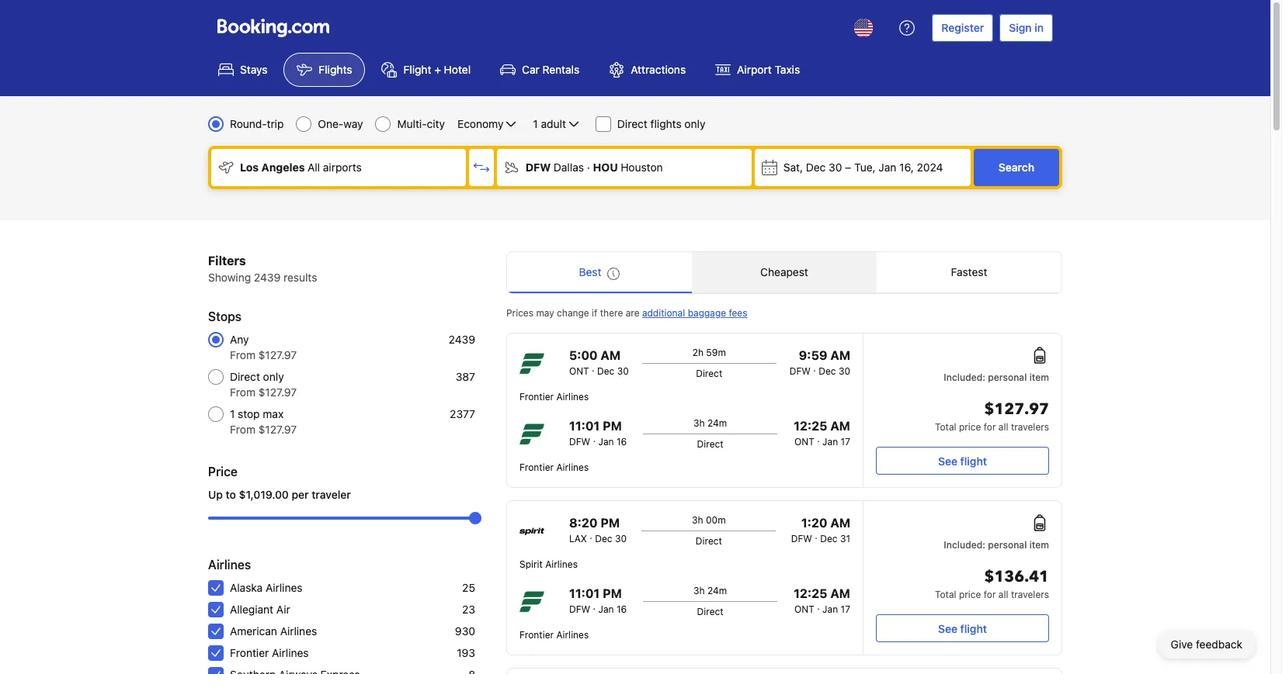 Task type: describe. For each thing, give the bounding box(es) containing it.
airlines down the american airlines
[[272, 647, 309, 660]]

stop
[[238, 408, 260, 421]]

sat, dec 30 – tue, jan 16, 2024 button
[[755, 149, 971, 186]]

00m
[[706, 515, 726, 527]]

up to $1,019.00 per traveler
[[208, 489, 351, 502]]

price for $127.97
[[959, 422, 981, 433]]

stays
[[240, 63, 268, 76]]

travelers for $136.41
[[1011, 590, 1049, 601]]

hotel
[[444, 63, 471, 76]]

dec for 5:00 am
[[597, 366, 615, 377]]

1 stop max from $127.97
[[230, 408, 297, 437]]

dec for 9:59 am
[[819, 366, 836, 377]]

may
[[536, 308, 554, 319]]

$127.97 inside any from $127.97
[[258, 349, 297, 362]]

1 horizontal spatial only
[[685, 117, 706, 130]]

sign in link
[[1000, 14, 1053, 42]]

airlines down air
[[280, 625, 317, 638]]

930
[[455, 625, 475, 638]]

see flight button for $127.97
[[876, 447, 1049, 475]]

hou
[[593, 161, 618, 174]]

american airlines
[[230, 625, 317, 638]]

air
[[276, 604, 290, 617]]

from inside any from $127.97
[[230, 349, 256, 362]]

pm for $127.97
[[603, 419, 622, 433]]

one-
[[318, 117, 344, 130]]

included: for $136.41
[[944, 540, 986, 551]]

2h
[[693, 347, 704, 359]]

fastest button
[[877, 252, 1062, 293]]

30 for 8:20 pm
[[615, 534, 627, 545]]

to
[[226, 489, 236, 502]]

traveler
[[312, 489, 351, 502]]

11:01 pm dfw . jan 16 for $136.41
[[569, 587, 627, 616]]

way
[[343, 117, 363, 130]]

direct flights only
[[617, 117, 706, 130]]

12:25 am ont . jan 17 for $136.41
[[794, 587, 850, 616]]

am inside 5:00 am ont . dec 30
[[601, 349, 621, 363]]

+
[[434, 63, 441, 76]]

travelers for $127.97
[[1011, 422, 1049, 433]]

. inside 5:00 am ont . dec 30
[[592, 363, 595, 374]]

if
[[592, 308, 598, 319]]

16,
[[900, 161, 914, 174]]

. inside "9:59 am dfw . dec 30"
[[813, 363, 816, 374]]

9:59
[[799, 349, 828, 363]]

airlines up alaska
[[208, 558, 251, 572]]

see flight for $127.97
[[938, 455, 987, 468]]

see for $136.41
[[938, 623, 958, 636]]

any from $127.97
[[230, 333, 297, 362]]

los angeles all airports
[[240, 161, 362, 174]]

see flight button for $136.41
[[876, 615, 1049, 643]]

flight for $127.97
[[960, 455, 987, 468]]

see flight for $136.41
[[938, 623, 987, 636]]

11:01 pm dfw . jan 16 for $127.97
[[569, 419, 627, 448]]

am down 31
[[831, 587, 850, 601]]

11:01 for $127.97
[[569, 419, 600, 433]]

2h 59m
[[693, 347, 726, 359]]

airport taxis link
[[702, 53, 813, 87]]

193
[[457, 647, 475, 660]]

1 for 1 adult
[[533, 117, 538, 130]]

adult
[[541, 117, 566, 130]]

. inside the 8:20 pm lax . dec 30
[[590, 530, 593, 542]]

attractions
[[631, 63, 686, 76]]

dfw dallas · hou houston
[[526, 161, 663, 174]]

ont for $136.41
[[795, 604, 815, 616]]

12:25 for $127.97
[[794, 419, 828, 433]]

allegiant
[[230, 604, 274, 617]]

stays link
[[205, 53, 281, 87]]

prices may change if there are additional baggage fees
[[506, 308, 748, 319]]

fees
[[729, 308, 748, 319]]

give
[[1171, 638, 1193, 652]]

feedback
[[1196, 638, 1243, 652]]

additional
[[642, 308, 685, 319]]

fastest
[[951, 266, 988, 279]]

price
[[208, 465, 238, 479]]

16 for $136.41
[[617, 604, 627, 616]]

stops
[[208, 310, 242, 324]]

2439 inside filters showing 2439 results
[[254, 271, 281, 284]]

$136.41 total price for all travelers
[[935, 567, 1049, 601]]

·
[[587, 161, 590, 174]]

round-
[[230, 117, 267, 130]]

flight
[[403, 63, 431, 76]]

up
[[208, 489, 223, 502]]

personal for $127.97
[[988, 372, 1027, 384]]

1:20
[[801, 517, 828, 530]]

personal for $136.41
[[988, 540, 1027, 551]]

sign in
[[1009, 21, 1044, 34]]

tab list containing best
[[507, 252, 1062, 294]]

american
[[230, 625, 277, 638]]

1:20 am dfw . dec 31
[[791, 517, 850, 545]]

direct only from $127.97
[[230, 370, 297, 399]]

1 vertical spatial 3h
[[692, 515, 703, 527]]

$136.41
[[984, 567, 1049, 588]]

12:25 am ont . jan 17 for $127.97
[[794, 419, 850, 448]]

allegiant air
[[230, 604, 290, 617]]

5:00
[[569, 349, 598, 363]]

rentals
[[543, 63, 580, 76]]

am inside 1:20 am dfw . dec 31
[[831, 517, 850, 530]]

8:20 pm lax . dec 30
[[569, 517, 627, 545]]

frontier airlines down spirit airlines
[[520, 630, 589, 642]]

17 for $136.41
[[841, 604, 850, 616]]

dec inside sat, dec 30 – tue, jan 16, 2024 popup button
[[806, 161, 826, 174]]

dec for 8:20 pm
[[595, 534, 612, 545]]

all for $136.41
[[999, 590, 1009, 601]]

from inside the direct only from $127.97
[[230, 386, 256, 399]]

per
[[292, 489, 309, 502]]

car rentals
[[522, 63, 580, 76]]

showing
[[208, 271, 251, 284]]

2024
[[917, 161, 943, 174]]

5:00 am ont . dec 30
[[569, 349, 629, 377]]

all for $127.97
[[999, 422, 1009, 433]]

cheapest
[[761, 266, 808, 279]]

2377
[[450, 408, 475, 421]]

car rentals link
[[487, 53, 593, 87]]

item for $136.41
[[1030, 540, 1049, 551]]

24m for $136.41
[[708, 586, 727, 597]]



Task type: locate. For each thing, give the bounding box(es) containing it.
total inside the $136.41 total price for all travelers
[[935, 590, 957, 601]]

0 vertical spatial 3h
[[694, 418, 705, 430]]

booking.com logo image
[[217, 18, 329, 37], [217, 18, 329, 37]]

flights
[[651, 117, 682, 130]]

1 vertical spatial 24m
[[708, 586, 727, 597]]

$127.97 total price for all travelers
[[935, 399, 1049, 433]]

0 vertical spatial personal
[[988, 372, 1027, 384]]

59m
[[706, 347, 726, 359]]

1 adult
[[533, 117, 566, 130]]

2 see flight from the top
[[938, 623, 987, 636]]

frontier
[[520, 391, 554, 403], [520, 462, 554, 474], [520, 630, 554, 642], [230, 647, 269, 660]]

2 for from the top
[[984, 590, 996, 601]]

for for $127.97
[[984, 422, 996, 433]]

23
[[462, 604, 475, 617]]

1 included: personal item from the top
[[944, 372, 1049, 384]]

2 vertical spatial 3h
[[694, 586, 705, 597]]

0 vertical spatial 11:01 pm dfw . jan 16
[[569, 419, 627, 448]]

see flight down the $136.41 total price for all travelers at the bottom of page
[[938, 623, 987, 636]]

1 travelers from the top
[[1011, 422, 1049, 433]]

2 item from the top
[[1030, 540, 1049, 551]]

item up $136.41
[[1030, 540, 1049, 551]]

1 vertical spatial 16
[[617, 604, 627, 616]]

2439
[[254, 271, 281, 284], [449, 333, 475, 346]]

1 vertical spatial 2439
[[449, 333, 475, 346]]

airports
[[323, 161, 362, 174]]

0 vertical spatial 11:01
[[569, 419, 600, 433]]

for inside $127.97 total price for all travelers
[[984, 422, 996, 433]]

dec inside "9:59 am dfw . dec 30"
[[819, 366, 836, 377]]

0 vertical spatial total
[[935, 422, 957, 433]]

dec down 5:00
[[597, 366, 615, 377]]

0 vertical spatial price
[[959, 422, 981, 433]]

11:01
[[569, 419, 600, 433], [569, 587, 600, 601]]

flight for $136.41
[[960, 623, 987, 636]]

item
[[1030, 372, 1049, 384], [1030, 540, 1049, 551]]

airlines down 5:00
[[556, 391, 589, 403]]

2 see from the top
[[938, 623, 958, 636]]

1 all from the top
[[999, 422, 1009, 433]]

0 vertical spatial 17
[[841, 437, 850, 448]]

baggage
[[688, 308, 726, 319]]

3h for $136.41
[[694, 586, 705, 597]]

0 vertical spatial 1
[[533, 117, 538, 130]]

am up 31
[[831, 517, 850, 530]]

one-way
[[318, 117, 363, 130]]

1 12:25 from the top
[[794, 419, 828, 433]]

cheapest button
[[692, 252, 877, 293]]

only down any from $127.97
[[263, 370, 284, 384]]

ont for $127.97
[[795, 437, 815, 448]]

0 vertical spatial included:
[[944, 372, 986, 384]]

$127.97 inside $127.97 total price for all travelers
[[984, 399, 1049, 420]]

1 adult button
[[532, 115, 583, 134]]

multi-city
[[397, 117, 445, 130]]

1 16 from the top
[[617, 437, 627, 448]]

1 vertical spatial travelers
[[1011, 590, 1049, 601]]

24m for $127.97
[[708, 418, 727, 430]]

0 vertical spatial 24m
[[708, 418, 727, 430]]

search
[[999, 161, 1035, 174]]

travelers inside $127.97 total price for all travelers
[[1011, 422, 1049, 433]]

from up stop
[[230, 386, 256, 399]]

17
[[841, 437, 850, 448], [841, 604, 850, 616]]

16 for $127.97
[[617, 437, 627, 448]]

0 vertical spatial 12:25 am ont . jan 17
[[794, 419, 850, 448]]

2 total from the top
[[935, 590, 957, 601]]

prices
[[506, 308, 534, 319]]

1 vertical spatial included: personal item
[[944, 540, 1049, 551]]

3h 24m for $136.41
[[694, 586, 727, 597]]

12:25 down "9:59 am dfw . dec 30"
[[794, 419, 828, 433]]

1 11:01 pm dfw . jan 16 from the top
[[569, 419, 627, 448]]

24m down '00m'
[[708, 586, 727, 597]]

included: personal item for $127.97
[[944, 372, 1049, 384]]

3h 24m for $127.97
[[694, 418, 727, 430]]

1 vertical spatial included:
[[944, 540, 986, 551]]

1 left stop
[[230, 408, 235, 421]]

11:01 pm dfw . jan 16 down 5:00 am ont . dec 30
[[569, 419, 627, 448]]

from down stop
[[230, 423, 256, 437]]

0 vertical spatial see
[[938, 455, 958, 468]]

1 left adult
[[533, 117, 538, 130]]

1 vertical spatial for
[[984, 590, 996, 601]]

included: for $127.97
[[944, 372, 986, 384]]

2 12:25 from the top
[[794, 587, 828, 601]]

1 total from the top
[[935, 422, 957, 433]]

1 horizontal spatial 1
[[533, 117, 538, 130]]

1 11:01 from the top
[[569, 419, 600, 433]]

sat,
[[783, 161, 803, 174]]

1 17 from the top
[[841, 437, 850, 448]]

3h 24m
[[694, 418, 727, 430], [694, 586, 727, 597]]

sign
[[1009, 21, 1032, 34]]

dec inside 5:00 am ont . dec 30
[[597, 366, 615, 377]]

0 vertical spatial item
[[1030, 372, 1049, 384]]

all
[[308, 161, 320, 174]]

am
[[601, 349, 621, 363], [831, 349, 850, 363], [831, 419, 850, 433], [831, 517, 850, 530], [831, 587, 850, 601]]

24m down 59m at the right bottom of the page
[[708, 418, 727, 430]]

1 vertical spatial only
[[263, 370, 284, 384]]

for inside the $136.41 total price for all travelers
[[984, 590, 996, 601]]

flight down the $136.41 total price for all travelers at the bottom of page
[[960, 623, 987, 636]]

best button
[[507, 252, 692, 293]]

dec left 31
[[820, 534, 838, 545]]

1 vertical spatial 11:01
[[569, 587, 600, 601]]

30 for 5:00 am
[[617, 366, 629, 377]]

2 11:01 from the top
[[569, 587, 600, 601]]

filters
[[208, 254, 246, 268]]

0 vertical spatial travelers
[[1011, 422, 1049, 433]]

airport taxis
[[737, 63, 800, 76]]

$127.97 inside 1 stop max from $127.97
[[258, 423, 297, 437]]

1 24m from the top
[[708, 418, 727, 430]]

2 3h 24m from the top
[[694, 586, 727, 597]]

pm for $136.41
[[603, 587, 622, 601]]

0 horizontal spatial 1
[[230, 408, 235, 421]]

in
[[1035, 21, 1044, 34]]

price inside $127.97 total price for all travelers
[[959, 422, 981, 433]]

2 personal from the top
[[988, 540, 1027, 551]]

1 3h 24m from the top
[[694, 418, 727, 430]]

1 inside 1 stop max from $127.97
[[230, 408, 235, 421]]

0 vertical spatial 2439
[[254, 271, 281, 284]]

see flight button down the $136.41 total price for all travelers at the bottom of page
[[876, 615, 1049, 643]]

1 for 1 stop max from $127.97
[[230, 408, 235, 421]]

12:25 am ont . jan 17 down 31
[[794, 587, 850, 616]]

personal up $136.41
[[988, 540, 1027, 551]]

los
[[240, 161, 259, 174]]

30 inside 5:00 am ont . dec 30
[[617, 366, 629, 377]]

11:01 pm dfw . jan 16 down spirit airlines
[[569, 587, 627, 616]]

3 from from the top
[[230, 423, 256, 437]]

1 vertical spatial 12:25 am ont . jan 17
[[794, 587, 850, 616]]

2 travelers from the top
[[1011, 590, 1049, 601]]

1 vertical spatial see flight
[[938, 623, 987, 636]]

30 inside the 8:20 pm lax . dec 30
[[615, 534, 627, 545]]

1 vertical spatial 17
[[841, 604, 850, 616]]

pm down the 8:20 pm lax . dec 30
[[603, 587, 622, 601]]

from
[[230, 349, 256, 362], [230, 386, 256, 399], [230, 423, 256, 437]]

total inside $127.97 total price for all travelers
[[935, 422, 957, 433]]

trip
[[267, 117, 284, 130]]

lax
[[569, 534, 587, 545]]

airlines
[[556, 391, 589, 403], [556, 462, 589, 474], [208, 558, 251, 572], [545, 559, 578, 571], [266, 582, 303, 595], [280, 625, 317, 638], [556, 630, 589, 642], [272, 647, 309, 660]]

am down "9:59 am dfw . dec 30"
[[831, 419, 850, 433]]

max
[[263, 408, 284, 421]]

0 vertical spatial see flight button
[[876, 447, 1049, 475]]

1 vertical spatial pm
[[601, 517, 620, 530]]

3h 24m down 3h 00m
[[694, 586, 727, 597]]

0 horizontal spatial 2439
[[254, 271, 281, 284]]

price for $136.41
[[959, 590, 981, 601]]

1 see flight from the top
[[938, 455, 987, 468]]

$127.97
[[258, 349, 297, 362], [258, 386, 297, 399], [984, 399, 1049, 420], [258, 423, 297, 437]]

0 horizontal spatial only
[[263, 370, 284, 384]]

30 for 9:59 am
[[839, 366, 850, 377]]

see flight button down $127.97 total price for all travelers
[[876, 447, 1049, 475]]

2 12:25 am ont . jan 17 from the top
[[794, 587, 850, 616]]

1 inside dropdown button
[[533, 117, 538, 130]]

sat, dec 30 – tue, jan 16, 2024
[[783, 161, 943, 174]]

0 vertical spatial all
[[999, 422, 1009, 433]]

3h 00m
[[692, 515, 726, 527]]

airlines up 8:20
[[556, 462, 589, 474]]

included: up the $136.41 total price for all travelers at the bottom of page
[[944, 540, 986, 551]]

2 vertical spatial ont
[[795, 604, 815, 616]]

airlines down spirit airlines
[[556, 630, 589, 642]]

included: personal item up $136.41
[[944, 540, 1049, 551]]

pm right 8:20
[[601, 517, 620, 530]]

12:25 for $136.41
[[794, 587, 828, 601]]

dec inside 1:20 am dfw . dec 31
[[820, 534, 838, 545]]

am right 5:00
[[601, 349, 621, 363]]

dec for 1:20 am
[[820, 534, 838, 545]]

dfw inside "9:59 am dfw . dec 30"
[[790, 366, 811, 377]]

alaska
[[230, 582, 263, 595]]

am right 9:59
[[831, 349, 850, 363]]

airport
[[737, 63, 772, 76]]

flights link
[[284, 53, 365, 87]]

2 included: personal item from the top
[[944, 540, 1049, 551]]

1 personal from the top
[[988, 372, 1027, 384]]

1 horizontal spatial 2439
[[449, 333, 475, 346]]

1 vertical spatial flight
[[960, 623, 987, 636]]

city
[[427, 117, 445, 130]]

11:01 down spirit airlines
[[569, 587, 600, 601]]

give feedback
[[1171, 638, 1243, 652]]

2439 up 387
[[449, 333, 475, 346]]

11:01 down 5:00 am ont . dec 30
[[569, 419, 600, 433]]

car
[[522, 63, 540, 76]]

30 inside "9:59 am dfw . dec 30"
[[839, 366, 850, 377]]

2 all from the top
[[999, 590, 1009, 601]]

0 vertical spatial included: personal item
[[944, 372, 1049, 384]]

total for $136.41
[[935, 590, 957, 601]]

3h left '00m'
[[692, 515, 703, 527]]

12:25 am ont . jan 17 down "9:59 am dfw . dec 30"
[[794, 419, 850, 448]]

frontier airlines down the american airlines
[[230, 647, 309, 660]]

are
[[626, 308, 640, 319]]

12:25 am ont . jan 17
[[794, 419, 850, 448], [794, 587, 850, 616]]

flight + hotel
[[403, 63, 471, 76]]

1 for from the top
[[984, 422, 996, 433]]

total
[[935, 422, 957, 433], [935, 590, 957, 601]]

0 vertical spatial from
[[230, 349, 256, 362]]

best image
[[608, 268, 620, 280], [608, 268, 620, 280]]

dfw inside 1:20 am dfw . dec 31
[[791, 534, 812, 545]]

item up $127.97 total price for all travelers
[[1030, 372, 1049, 384]]

30
[[829, 161, 842, 174], [617, 366, 629, 377], [839, 366, 850, 377], [615, 534, 627, 545]]

airlines right spirit in the left of the page
[[545, 559, 578, 571]]

1 vertical spatial 3h 24m
[[694, 586, 727, 597]]

attractions link
[[596, 53, 699, 87]]

1 included: from the top
[[944, 372, 986, 384]]

direct inside the direct only from $127.97
[[230, 370, 260, 384]]

24m
[[708, 418, 727, 430], [708, 586, 727, 597]]

. inside 1:20 am dfw . dec 31
[[815, 530, 818, 542]]

17 for $127.97
[[841, 437, 850, 448]]

8:20
[[569, 517, 598, 530]]

1 12:25 am ont . jan 17 from the top
[[794, 419, 850, 448]]

jan inside popup button
[[879, 161, 897, 174]]

see for $127.97
[[938, 455, 958, 468]]

1 flight from the top
[[960, 455, 987, 468]]

0 vertical spatial see flight
[[938, 455, 987, 468]]

only right the flights
[[685, 117, 706, 130]]

frontier airlines down 5:00
[[520, 391, 589, 403]]

travelers inside the $136.41 total price for all travelers
[[1011, 590, 1049, 601]]

1 price from the top
[[959, 422, 981, 433]]

only
[[685, 117, 706, 130], [263, 370, 284, 384]]

0 vertical spatial ont
[[569, 366, 589, 377]]

item for $127.97
[[1030, 372, 1049, 384]]

30 inside popup button
[[829, 161, 842, 174]]

included:
[[944, 372, 986, 384], [944, 540, 986, 551]]

1 vertical spatial price
[[959, 590, 981, 601]]

pm
[[603, 419, 622, 433], [601, 517, 620, 530], [603, 587, 622, 601]]

see down the $136.41 total price for all travelers at the bottom of page
[[938, 623, 958, 636]]

3h down the 2h
[[694, 418, 705, 430]]

2 see flight button from the top
[[876, 615, 1049, 643]]

0 vertical spatial only
[[685, 117, 706, 130]]

1 vertical spatial see
[[938, 623, 958, 636]]

1 vertical spatial from
[[230, 386, 256, 399]]

total for $127.97
[[935, 422, 957, 433]]

filters showing 2439 results
[[208, 254, 317, 284]]

airlines up air
[[266, 582, 303, 595]]

pm inside the 8:20 pm lax . dec 30
[[601, 517, 620, 530]]

0 vertical spatial 3h 24m
[[694, 418, 727, 430]]

price inside the $136.41 total price for all travelers
[[959, 590, 981, 601]]

0 vertical spatial flight
[[960, 455, 987, 468]]

ont inside 5:00 am ont . dec 30
[[569, 366, 589, 377]]

only inside the direct only from $127.97
[[263, 370, 284, 384]]

included: up $127.97 total price for all travelers
[[944, 372, 986, 384]]

dec inside the 8:20 pm lax . dec 30
[[595, 534, 612, 545]]

dec down 9:59
[[819, 366, 836, 377]]

dallas
[[554, 161, 584, 174]]

2 included: from the top
[[944, 540, 986, 551]]

tab list
[[507, 252, 1062, 294]]

dec right lax at the bottom left
[[595, 534, 612, 545]]

1 vertical spatial all
[[999, 590, 1009, 601]]

direct
[[617, 117, 648, 130], [696, 368, 723, 380], [230, 370, 260, 384], [697, 439, 724, 450], [696, 536, 722, 548], [697, 607, 724, 618]]

2439 left results
[[254, 271, 281, 284]]

from inside 1 stop max from $127.97
[[230, 423, 256, 437]]

1 item from the top
[[1030, 372, 1049, 384]]

0 vertical spatial for
[[984, 422, 996, 433]]

results
[[284, 271, 317, 284]]

$1,019.00
[[239, 489, 289, 502]]

1 vertical spatial see flight button
[[876, 615, 1049, 643]]

all
[[999, 422, 1009, 433], [999, 590, 1009, 601]]

1 see flight button from the top
[[876, 447, 1049, 475]]

see flight down $127.97 total price for all travelers
[[938, 455, 987, 468]]

spirit airlines
[[520, 559, 578, 571]]

2 24m from the top
[[708, 586, 727, 597]]

3h for $127.97
[[694, 418, 705, 430]]

1
[[533, 117, 538, 130], [230, 408, 235, 421]]

best
[[579, 266, 602, 279]]

1 vertical spatial 12:25
[[794, 587, 828, 601]]

11:01 for $136.41
[[569, 587, 600, 601]]

2 vertical spatial from
[[230, 423, 256, 437]]

all inside the $136.41 total price for all travelers
[[999, 590, 1009, 601]]

2 17 from the top
[[841, 604, 850, 616]]

dec right 'sat,'
[[806, 161, 826, 174]]

387
[[456, 370, 475, 384]]

see down $127.97 total price for all travelers
[[938, 455, 958, 468]]

flight down $127.97 total price for all travelers
[[960, 455, 987, 468]]

1 from from the top
[[230, 349, 256, 362]]

1 vertical spatial item
[[1030, 540, 1049, 551]]

2 price from the top
[[959, 590, 981, 601]]

dec
[[806, 161, 826, 174], [597, 366, 615, 377], [819, 366, 836, 377], [595, 534, 612, 545], [820, 534, 838, 545]]

economy
[[458, 117, 504, 130]]

2 vertical spatial pm
[[603, 587, 622, 601]]

2 flight from the top
[[960, 623, 987, 636]]

$127.97 inside the direct only from $127.97
[[258, 386, 297, 399]]

for for $136.41
[[984, 590, 996, 601]]

3h 24m down 2h 59m
[[694, 418, 727, 430]]

–
[[845, 161, 851, 174]]

12:25 down 1:20 am dfw . dec 31
[[794, 587, 828, 601]]

see
[[938, 455, 958, 468], [938, 623, 958, 636]]

included: personal item up $127.97 total price for all travelers
[[944, 372, 1049, 384]]

2 16 from the top
[[617, 604, 627, 616]]

1 vertical spatial 11:01 pm dfw . jan 16
[[569, 587, 627, 616]]

all inside $127.97 total price for all travelers
[[999, 422, 1009, 433]]

25
[[462, 582, 475, 595]]

1 vertical spatial total
[[935, 590, 957, 601]]

1 see from the top
[[938, 455, 958, 468]]

flight + hotel link
[[369, 53, 484, 87]]

1 vertical spatial 1
[[230, 408, 235, 421]]

spirit
[[520, 559, 543, 571]]

0 vertical spatial 12:25
[[794, 419, 828, 433]]

round-trip
[[230, 117, 284, 130]]

1 vertical spatial personal
[[988, 540, 1027, 551]]

from down any
[[230, 349, 256, 362]]

frontier airlines up 8:20
[[520, 462, 589, 474]]

2 11:01 pm dfw . jan 16 from the top
[[569, 587, 627, 616]]

3h down 3h 00m
[[694, 586, 705, 597]]

pm down 5:00 am ont . dec 30
[[603, 419, 622, 433]]

am inside "9:59 am dfw . dec 30"
[[831, 349, 850, 363]]

31
[[840, 534, 850, 545]]

0 vertical spatial 16
[[617, 437, 627, 448]]

included: personal item for $136.41
[[944, 540, 1049, 551]]

2 from from the top
[[230, 386, 256, 399]]

personal up $127.97 total price for all travelers
[[988, 372, 1027, 384]]

0 vertical spatial pm
[[603, 419, 622, 433]]

multi-
[[397, 117, 427, 130]]

1 vertical spatial ont
[[795, 437, 815, 448]]



Task type: vqa. For each thing, say whether or not it's contained in the screenshot.
11m to the middle
no



